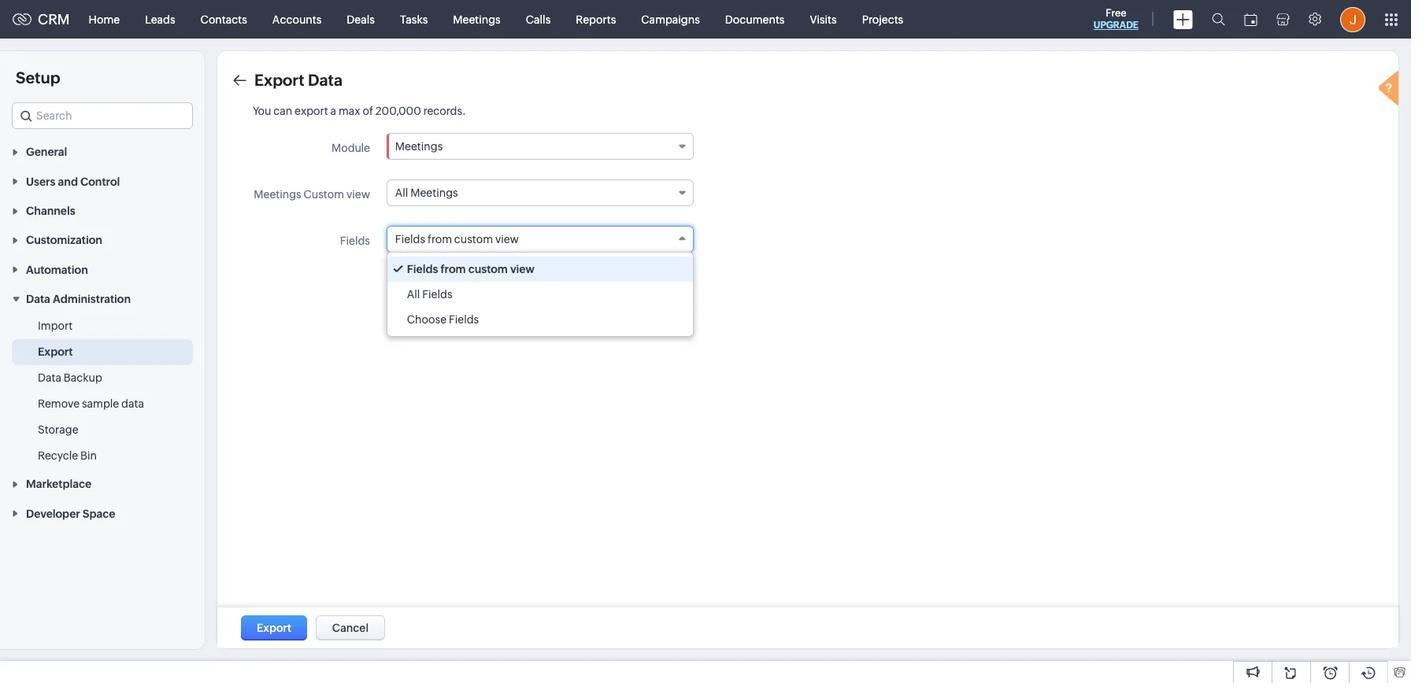 Task type: locate. For each thing, give the bounding box(es) containing it.
deals link
[[334, 0, 387, 38]]

create menu element
[[1164, 0, 1203, 38]]

upgrade
[[1094, 20, 1139, 31]]

data administration region
[[0, 313, 205, 469]]

users and control
[[26, 175, 120, 188]]

fields from custom view
[[395, 233, 519, 246], [407, 263, 535, 276]]

developer space button
[[0, 499, 205, 528]]

0 vertical spatial from
[[428, 233, 452, 246]]

all fields
[[407, 288, 452, 301]]

cancel
[[332, 622, 369, 635]]

0 vertical spatial custom
[[454, 233, 493, 246]]

search element
[[1203, 0, 1235, 39]]

export button
[[241, 616, 307, 641]]

1 vertical spatial all
[[407, 288, 420, 301]]

search image
[[1212, 13, 1225, 26]]

view right the custom
[[346, 188, 370, 201]]

import link
[[38, 318, 73, 334]]

meetings link
[[440, 0, 513, 38]]

recycle bin link
[[38, 448, 97, 464]]

1 vertical spatial custom
[[468, 263, 508, 276]]

All Meetings field
[[387, 180, 694, 206]]

view down 'fields from custom view' field
[[510, 263, 535, 276]]

data inside dropdown button
[[26, 293, 50, 306]]

general
[[26, 146, 67, 159]]

custom
[[454, 233, 493, 246], [468, 263, 508, 276]]

meetings
[[453, 13, 501, 26], [395, 140, 443, 153], [410, 187, 458, 199], [254, 188, 301, 201]]

crm link
[[13, 11, 70, 28]]

home link
[[76, 0, 132, 38]]

all right the custom
[[395, 187, 408, 199]]

data up a
[[308, 71, 343, 89]]

export inside data administration region
[[38, 346, 73, 358]]

export up the can
[[254, 71, 304, 89]]

1 vertical spatial fields from custom view
[[407, 263, 535, 276]]

fields down all meetings
[[395, 233, 425, 246]]

fields
[[395, 233, 425, 246], [340, 235, 370, 247], [407, 263, 438, 276], [422, 288, 452, 301], [449, 313, 479, 326]]

export link
[[38, 344, 73, 360]]

from up all fields
[[441, 263, 466, 276]]

documents link
[[713, 0, 797, 38]]

fields inside field
[[395, 233, 425, 246]]

reports
[[576, 13, 616, 26]]

export left cancel button
[[257, 622, 291, 635]]

reports link
[[563, 0, 629, 38]]

you
[[253, 105, 271, 117]]

1 vertical spatial data
[[26, 293, 50, 306]]

0 vertical spatial view
[[346, 188, 370, 201]]

sample
[[82, 398, 119, 410]]

custom down 'fields from custom view' field
[[468, 263, 508, 276]]

data backup
[[38, 372, 102, 384]]

0 vertical spatial fields from custom view
[[395, 233, 519, 246]]

data
[[121, 398, 144, 410]]

data up import link
[[26, 293, 50, 306]]

fields from custom view up all fields
[[407, 263, 535, 276]]

data inside region
[[38, 372, 61, 384]]

1 vertical spatial export
[[38, 346, 73, 358]]

setup
[[16, 69, 60, 87]]

export down 'import'
[[38, 346, 73, 358]]

view down all meetings field
[[495, 233, 519, 246]]

from
[[428, 233, 452, 246], [441, 263, 466, 276]]

bin
[[80, 450, 97, 462]]

export
[[254, 71, 304, 89], [38, 346, 73, 358], [257, 622, 291, 635]]

view
[[346, 188, 370, 201], [495, 233, 519, 246], [510, 263, 535, 276]]

None field
[[12, 102, 193, 129]]

fields up choose fields
[[422, 288, 452, 301]]

Meetings field
[[387, 133, 694, 160]]

cancel button
[[316, 616, 385, 641]]

data down the export link
[[38, 372, 61, 384]]

0 vertical spatial all
[[395, 187, 408, 199]]

crm
[[38, 11, 70, 28]]

marketplace button
[[0, 469, 205, 499]]

choose
[[407, 313, 447, 326]]

projects link
[[849, 0, 916, 38]]

data
[[308, 71, 343, 89], [26, 293, 50, 306], [38, 372, 61, 384]]

custom down all meetings
[[454, 233, 493, 246]]

all inside field
[[395, 187, 408, 199]]

records.
[[423, 105, 466, 117]]

campaigns link
[[629, 0, 713, 38]]

export inside export button
[[257, 622, 291, 635]]

data for data backup
[[38, 372, 61, 384]]

data for data administration
[[26, 293, 50, 306]]

recycle bin
[[38, 450, 97, 462]]

2 vertical spatial data
[[38, 372, 61, 384]]

fields from custom view inside list box
[[407, 263, 535, 276]]

leads
[[145, 13, 175, 26]]

space
[[83, 508, 115, 520]]

0 vertical spatial data
[[308, 71, 343, 89]]

recycle
[[38, 450, 78, 462]]

a
[[330, 105, 336, 117]]

profile image
[[1340, 7, 1366, 32]]

marketplace
[[26, 478, 91, 491]]

export for export button
[[257, 622, 291, 635]]

export for the export link
[[38, 346, 73, 358]]

1 vertical spatial view
[[495, 233, 519, 246]]

create menu image
[[1173, 10, 1193, 29]]

automation button
[[0, 255, 205, 284]]

campaigns
[[641, 13, 700, 26]]

list box
[[387, 253, 693, 336]]

tasks link
[[387, 0, 440, 38]]

from down all meetings
[[428, 233, 452, 246]]

all
[[395, 187, 408, 199], [407, 288, 420, 301]]

custom inside field
[[454, 233, 493, 246]]

administration
[[53, 293, 131, 306]]

all up "choose"
[[407, 288, 420, 301]]

automation
[[26, 264, 88, 276]]

2 vertical spatial export
[[257, 622, 291, 635]]

1 vertical spatial from
[[441, 263, 466, 276]]

all for all meetings
[[395, 187, 408, 199]]

fields from custom view down all meetings
[[395, 233, 519, 246]]



Task type: describe. For each thing, give the bounding box(es) containing it.
fields down the custom
[[340, 235, 370, 247]]

max
[[339, 105, 360, 117]]

developer space
[[26, 508, 115, 520]]

accounts link
[[260, 0, 334, 38]]

of
[[363, 105, 373, 117]]

all meetings
[[395, 187, 458, 199]]

customization button
[[0, 225, 205, 255]]

home
[[89, 13, 120, 26]]

Fields from custom view field
[[387, 226, 694, 253]]

you can export a max of 200,000 records.
[[253, 105, 466, 117]]

storage
[[38, 424, 78, 436]]

data administration
[[26, 293, 131, 306]]

backup
[[64, 372, 102, 384]]

general button
[[0, 137, 205, 166]]

data administration button
[[0, 284, 205, 313]]

help image
[[1375, 69, 1407, 111]]

leads link
[[132, 0, 188, 38]]

export
[[295, 105, 328, 117]]

contacts link
[[188, 0, 260, 38]]

0 vertical spatial export
[[254, 71, 304, 89]]

channels
[[26, 205, 75, 217]]

contacts
[[201, 13, 247, 26]]

Search text field
[[13, 103, 192, 128]]

fields from custom view inside field
[[395, 233, 519, 246]]

visits link
[[797, 0, 849, 38]]

calls link
[[513, 0, 563, 38]]

custom
[[304, 188, 344, 201]]

list box containing fields from custom view
[[387, 253, 693, 336]]

data backup link
[[38, 370, 102, 386]]

storage link
[[38, 422, 78, 438]]

visits
[[810, 13, 837, 26]]

view inside field
[[495, 233, 519, 246]]

calls
[[526, 13, 551, 26]]

documents
[[725, 13, 785, 26]]

fields right "choose"
[[449, 313, 479, 326]]

developer
[[26, 508, 80, 520]]

remove sample data link
[[38, 396, 144, 412]]

module
[[332, 142, 370, 154]]

users and control button
[[0, 166, 205, 196]]

choose fields
[[407, 313, 479, 326]]

free upgrade
[[1094, 7, 1139, 31]]

remove sample data
[[38, 398, 144, 410]]

from inside field
[[428, 233, 452, 246]]

control
[[80, 175, 120, 188]]

can
[[274, 105, 292, 117]]

fields up all fields
[[407, 263, 438, 276]]

free
[[1106, 7, 1127, 19]]

200,000
[[375, 105, 421, 117]]

customization
[[26, 234, 102, 247]]

and
[[58, 175, 78, 188]]

accounts
[[272, 13, 322, 26]]

channels button
[[0, 196, 205, 225]]

all for all fields
[[407, 288, 420, 301]]

calendar image
[[1244, 13, 1258, 26]]

export data
[[254, 71, 343, 89]]

import
[[38, 320, 73, 332]]

users
[[26, 175, 55, 188]]

deals
[[347, 13, 375, 26]]

tasks
[[400, 13, 428, 26]]

meetings custom view
[[254, 188, 370, 201]]

remove
[[38, 398, 80, 410]]

2 vertical spatial view
[[510, 263, 535, 276]]

projects
[[862, 13, 904, 26]]

profile element
[[1331, 0, 1375, 38]]



Task type: vqa. For each thing, say whether or not it's contained in the screenshot.
No participant found
no



